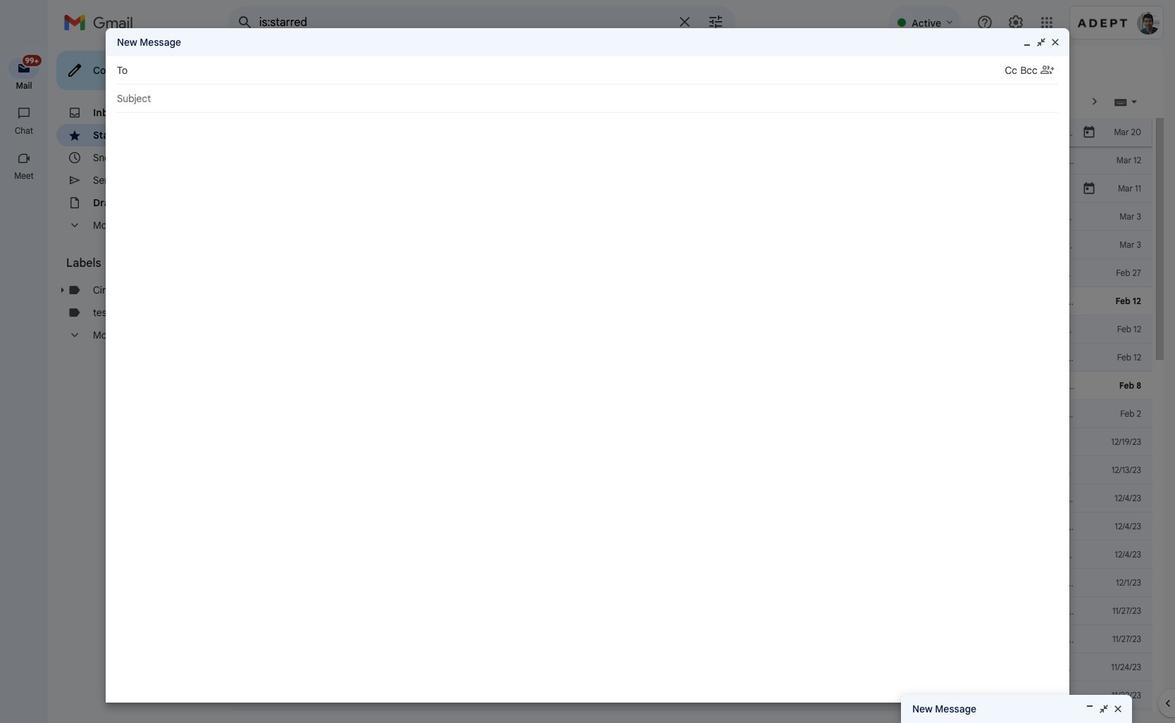 Task type: locate. For each thing, give the bounding box(es) containing it.
Subject field
[[117, 92, 1058, 106]]

1 horizontal spatial pop out image
[[1098, 704, 1110, 715]]

row
[[228, 118, 1153, 147], [228, 147, 1153, 175], [228, 175, 1153, 203], [228, 203, 1153, 231], [228, 231, 1153, 259], [228, 259, 1153, 287], [228, 287, 1153, 316], [228, 316, 1153, 344], [228, 344, 1153, 372], [228, 372, 1153, 400], [228, 400, 1153, 428], [228, 428, 1153, 456], [228, 456, 1153, 485], [228, 485, 1153, 513], [228, 513, 1153, 541], [228, 541, 1153, 569], [228, 569, 1153, 597], [228, 597, 1153, 626], [228, 626, 1153, 654], [228, 654, 1153, 682], [228, 682, 1153, 710], [228, 710, 1153, 723]]

minimize image left close icon
[[1084, 704, 1095, 715]]

minimize image
[[1021, 37, 1033, 48], [1084, 704, 1095, 715]]

older image
[[1088, 94, 1102, 108]]

0 vertical spatial pop out image
[[1036, 37, 1047, 48]]

19 row from the top
[[228, 626, 1153, 654]]

minimize image for pop out image related to close icon
[[1084, 704, 1095, 715]]

1 horizontal spatial minimize image
[[1084, 704, 1095, 715]]

minimize image down 'settings' icon on the top
[[1021, 37, 1033, 48]]

pop out image left close image
[[1036, 37, 1047, 48]]

To recipients text field
[[134, 58, 1005, 83]]

heading
[[0, 80, 48, 92], [0, 125, 48, 137], [0, 170, 48, 182], [66, 256, 200, 271]]

Search in mail search field
[[228, 6, 735, 39]]

advanced search options image
[[702, 8, 730, 36]]

2 row from the top
[[228, 147, 1153, 175]]

20 row from the top
[[228, 654, 1153, 682]]

minimize image for pop out image associated with close image
[[1021, 37, 1033, 48]]

0 horizontal spatial minimize image
[[1021, 37, 1033, 48]]

pop out image
[[1036, 37, 1047, 48], [1098, 704, 1110, 715]]

pop out image left close icon
[[1098, 704, 1110, 715]]

7 row from the top
[[228, 287, 1153, 316]]

gmail image
[[63, 8, 140, 37]]

0 vertical spatial minimize image
[[1021, 37, 1033, 48]]

dialog
[[106, 28, 1069, 703]]

0 horizontal spatial pop out image
[[1036, 37, 1047, 48]]

clear search image
[[671, 8, 699, 36]]

13 row from the top
[[228, 456, 1153, 485]]

1 vertical spatial pop out image
[[1098, 704, 1110, 715]]

navigation
[[0, 45, 49, 723]]

close image
[[1050, 37, 1061, 48]]

18 row from the top
[[228, 597, 1153, 626]]

search in mail image
[[232, 10, 258, 35]]

3 row from the top
[[228, 175, 1153, 203]]

1 vertical spatial minimize image
[[1084, 704, 1095, 715]]



Task type: describe. For each thing, give the bounding box(es) containing it.
15 row from the top
[[228, 513, 1153, 541]]

14 row from the top
[[228, 485, 1153, 513]]

settings image
[[1007, 14, 1024, 31]]

8 row from the top
[[228, 316, 1153, 344]]

10 row from the top
[[228, 372, 1153, 400]]

11 row from the top
[[228, 400, 1153, 428]]

pop out image for close image
[[1036, 37, 1047, 48]]

close image
[[1112, 704, 1124, 715]]

16 row from the top
[[228, 541, 1153, 569]]

1 row from the top
[[228, 118, 1153, 147]]

9 row from the top
[[228, 344, 1153, 372]]

22 row from the top
[[228, 710, 1153, 723]]

17 row from the top
[[228, 569, 1153, 597]]

pop out image for close icon
[[1098, 704, 1110, 715]]

mail, 839 unread messages image
[[17, 58, 39, 72]]

21 row from the top
[[228, 682, 1153, 710]]

5 row from the top
[[228, 231, 1153, 259]]

6 row from the top
[[228, 259, 1153, 287]]

4 row from the top
[[228, 203, 1153, 231]]

12 row from the top
[[228, 428, 1153, 456]]



Task type: vqa. For each thing, say whether or not it's contained in the screenshot.
17th row from the bottom
yes



